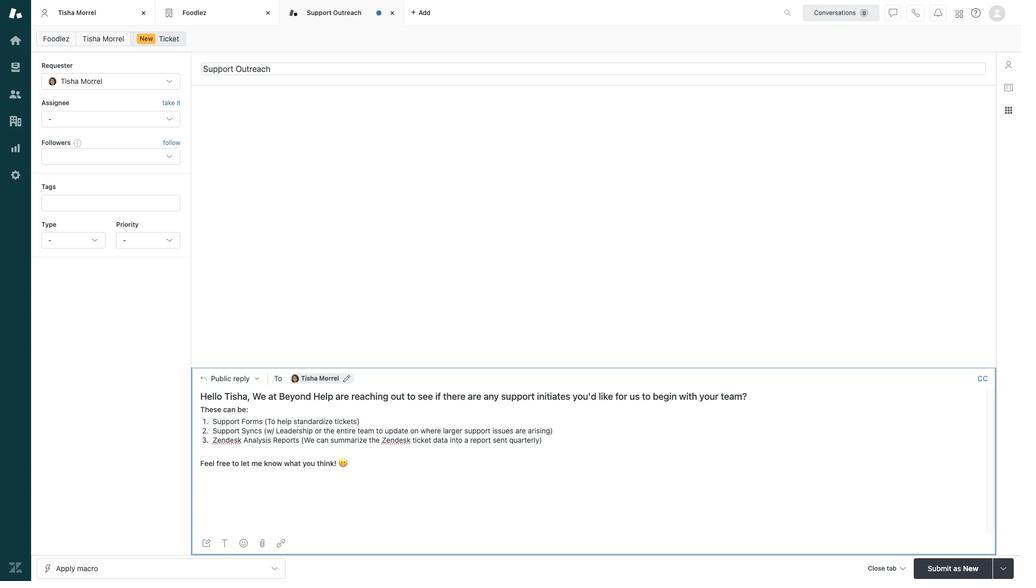 Task type: locate. For each thing, give the bounding box(es) containing it.
entire
[[336, 427, 356, 436]]

team
[[358, 427, 374, 436]]

can
[[223, 405, 236, 414], [317, 436, 329, 445]]

tisha down tisha morrel tab
[[83, 34, 101, 43]]

main element
[[0, 0, 31, 582]]

can left be:
[[223, 405, 236, 414]]

reply
[[233, 375, 250, 383]]

syncs
[[242, 427, 262, 436]]

1 vertical spatial support
[[464, 427, 490, 436]]

1 zendesk from the left
[[213, 436, 242, 445]]

2 close image from the left
[[263, 8, 273, 18]]

public reply
[[211, 375, 250, 383]]

with
[[679, 391, 697, 402]]

morrel
[[76, 9, 96, 16], [102, 34, 124, 43], [81, 77, 102, 86], [319, 375, 339, 383]]

0 vertical spatial foodlez
[[182, 9, 207, 16]]

tisha morrel down requester
[[61, 77, 102, 86]]

close image inside foodlez tab
[[263, 8, 273, 18]]

the down team
[[369, 436, 380, 445]]

new left ticket
[[140, 35, 153, 43]]

1 vertical spatial foodlez
[[43, 34, 70, 43]]

1 - button from the left
[[41, 232, 106, 249]]

support left outreach
[[307, 9, 332, 16]]

0 horizontal spatial can
[[223, 405, 236, 414]]

admin image
[[9, 168, 22, 182]]

tickets)
[[335, 417, 360, 426]]

what
[[284, 459, 301, 468]]

1 horizontal spatial foodlez
[[182, 9, 207, 16]]

are
[[336, 391, 349, 402], [468, 391, 481, 402], [515, 427, 526, 436]]

we
[[252, 391, 266, 402]]

0 horizontal spatial - button
[[41, 232, 106, 249]]

Tags field
[[49, 198, 171, 208]]

get help image
[[971, 8, 981, 18]]

foodlez link
[[36, 32, 76, 46]]

tisha up foodlez link
[[58, 9, 75, 16]]

info on adding followers image
[[74, 139, 82, 147]]

tisha,
[[224, 391, 250, 402]]

new
[[140, 35, 153, 43], [963, 564, 979, 573]]

are left any
[[468, 391, 481, 402]]

1 horizontal spatial the
[[369, 436, 380, 445]]

submit
[[928, 564, 952, 573]]

like
[[599, 391, 613, 402]]

support outreach
[[307, 9, 361, 16]]

conversations button
[[803, 4, 880, 21]]

tisha morrel up foodlez link
[[58, 9, 96, 16]]

cc button
[[978, 374, 988, 384]]

3 close image from the left
[[387, 8, 398, 18]]

tabs tab list
[[31, 0, 773, 26]]

2 vertical spatial support
[[213, 427, 240, 436]]

2 horizontal spatial close image
[[387, 8, 398, 18]]

morrel down tisha morrel tab
[[102, 34, 124, 43]]

tags
[[41, 183, 56, 191]]

requester
[[41, 62, 73, 69]]

0 vertical spatial support
[[307, 9, 332, 16]]

1 horizontal spatial can
[[317, 436, 329, 445]]

hello
[[200, 391, 222, 402]]

take it button
[[162, 98, 180, 109]]

0 vertical spatial support
[[501, 391, 535, 402]]

close tab button
[[863, 559, 910, 581]]

tisha morrel down tisha morrel tab
[[83, 34, 124, 43]]

- for priority
[[123, 236, 126, 245]]

you'd
[[573, 391, 597, 402]]

can down the or
[[317, 436, 329, 445]]

us
[[630, 391, 640, 402]]

- inside assignee element
[[48, 114, 52, 123]]

tisha
[[58, 9, 75, 16], [83, 34, 101, 43], [61, 77, 79, 86], [301, 375, 318, 383]]

be:
[[237, 405, 248, 414]]

reports
[[273, 436, 299, 445]]

close image for foodlez
[[263, 8, 273, 18]]

zendesk down 'update'
[[382, 436, 411, 445]]

to right team
[[376, 427, 383, 436]]

secondary element
[[31, 29, 1021, 49]]

there
[[443, 391, 466, 402]]

it
[[177, 99, 180, 107]]

tisha down requester
[[61, 77, 79, 86]]

close image
[[138, 8, 149, 18], [263, 8, 273, 18], [387, 8, 398, 18]]

support left syncs
[[213, 427, 240, 436]]

a
[[464, 436, 468, 445]]

tisha morrel link
[[76, 32, 131, 46]]

close image for tisha morrel
[[138, 8, 149, 18]]

add button
[[404, 0, 437, 25]]

(w/
[[264, 427, 274, 436]]

- button for type
[[41, 232, 106, 249]]

the right the or
[[324, 427, 335, 436]]

- button down type
[[41, 232, 106, 249]]

hello tisha, we at beyond help are reaching out to see if there are any support initiates you'd like for us to begin with your team? these can be: support forms (to help standardize tickets) support syncs (w/ leadership or the entire team to update on where larger support issues are arising) zendesk analysis reports (we can summarize the zendesk ticket data into a report sent quarterly)
[[200, 391, 747, 445]]

0 horizontal spatial zendesk
[[213, 436, 242, 445]]

tisha morrel tab
[[31, 0, 156, 26]]

- button down "priority"
[[116, 232, 180, 249]]

add link (cmd k) image
[[277, 540, 285, 548]]

public
[[211, 375, 231, 383]]

Subject field
[[201, 62, 986, 75]]

priority
[[116, 221, 139, 228]]

1 close image from the left
[[138, 8, 149, 18]]

apply
[[56, 564, 75, 573]]

- down "priority"
[[123, 236, 126, 245]]

support up the report
[[464, 427, 490, 436]]

assignee element
[[41, 111, 180, 127]]

😁️
[[338, 459, 348, 468]]

tisha morrel inside requester element
[[61, 77, 102, 86]]

public reply button
[[191, 368, 267, 390]]

morrel inside requester element
[[81, 77, 102, 86]]

follow
[[163, 139, 180, 147]]

as
[[953, 564, 961, 573]]

1 horizontal spatial new
[[963, 564, 979, 573]]

2 zendesk from the left
[[382, 436, 411, 445]]

support inside tab
[[307, 9, 332, 16]]

support right any
[[501, 391, 535, 402]]

assignee
[[41, 99, 69, 107]]

0 horizontal spatial foodlez
[[43, 34, 70, 43]]

are up quarterly)
[[515, 427, 526, 436]]

to
[[407, 391, 416, 402], [642, 391, 651, 402], [376, 427, 383, 436], [232, 459, 239, 468]]

close image inside tisha morrel tab
[[138, 8, 149, 18]]

morrel up assignee element
[[81, 77, 102, 86]]

(we
[[301, 436, 315, 445]]

support
[[501, 391, 535, 402], [464, 427, 490, 436]]

1 horizontal spatial support
[[501, 391, 535, 402]]

know
[[264, 459, 282, 468]]

button displays agent's chat status as invisible. image
[[889, 9, 897, 17]]

support down these
[[213, 417, 240, 426]]

tisha morrel up help
[[301, 375, 339, 383]]

0 vertical spatial the
[[324, 427, 335, 436]]

(to
[[265, 417, 275, 426]]

ticket
[[159, 34, 179, 43]]

take it
[[162, 99, 180, 107]]

close tab
[[868, 565, 897, 573]]

1 vertical spatial can
[[317, 436, 329, 445]]

2 - button from the left
[[116, 232, 180, 249]]

2 horizontal spatial are
[[515, 427, 526, 436]]

any
[[484, 391, 499, 402]]

are down edit user icon
[[336, 391, 349, 402]]

new right as
[[963, 564, 979, 573]]

or
[[315, 427, 322, 436]]

outreach
[[333, 9, 361, 16]]

1 horizontal spatial - button
[[116, 232, 180, 249]]

- button
[[41, 232, 106, 249], [116, 232, 180, 249]]

- down type
[[48, 236, 52, 245]]

0 horizontal spatial new
[[140, 35, 153, 43]]

morrel up tisha morrel link
[[76, 9, 96, 16]]

1 horizontal spatial zendesk
[[382, 436, 411, 445]]

get started image
[[9, 34, 22, 47]]

zendesk
[[213, 436, 242, 445], [382, 436, 411, 445]]

-
[[48, 114, 52, 123], [48, 236, 52, 245], [123, 236, 126, 245]]

the
[[324, 427, 335, 436], [369, 436, 380, 445]]

organizations image
[[9, 115, 22, 128]]

1 vertical spatial the
[[369, 436, 380, 445]]

zendesk up the free
[[213, 436, 242, 445]]

1 horizontal spatial close image
[[263, 8, 273, 18]]

help
[[277, 417, 292, 426]]

requester element
[[41, 73, 180, 90]]

moretisha@foodlez.com image
[[291, 375, 299, 383]]

customer context image
[[1005, 61, 1013, 69]]

support
[[307, 9, 332, 16], [213, 417, 240, 426], [213, 427, 240, 436]]

0 horizontal spatial close image
[[138, 8, 149, 18]]

feel free to let me know what you think! 😁️
[[200, 459, 348, 468]]

- down assignee
[[48, 114, 52, 123]]

1 vertical spatial new
[[963, 564, 979, 573]]

0 vertical spatial new
[[140, 35, 153, 43]]



Task type: vqa. For each thing, say whether or not it's contained in the screenshot.
the topmost Foodlez
yes



Task type: describe. For each thing, give the bounding box(es) containing it.
update
[[385, 427, 408, 436]]

begin
[[653, 391, 677, 402]]

larger
[[443, 427, 462, 436]]

type
[[41, 221, 56, 228]]

reaching
[[351, 391, 388, 402]]

- button for priority
[[116, 232, 180, 249]]

- for type
[[48, 236, 52, 245]]

leadership
[[276, 427, 313, 436]]

summarize
[[331, 436, 367, 445]]

1 horizontal spatial are
[[468, 391, 481, 402]]

0 horizontal spatial the
[[324, 427, 335, 436]]

zendesk image
[[9, 561, 22, 575]]

tisha morrel inside secondary element
[[83, 34, 124, 43]]

these
[[200, 405, 221, 414]]

to right us in the bottom right of the page
[[642, 391, 651, 402]]

0 vertical spatial can
[[223, 405, 236, 414]]

at
[[268, 391, 277, 402]]

free
[[216, 459, 230, 468]]

0 horizontal spatial support
[[464, 427, 490, 436]]

to
[[274, 374, 282, 383]]

issues
[[492, 427, 513, 436]]

morrel inside secondary element
[[102, 34, 124, 43]]

followers
[[41, 139, 71, 147]]

draft mode image
[[202, 540, 210, 548]]

tisha morrel inside tab
[[58, 9, 96, 16]]

foodlez inside foodlez link
[[43, 34, 70, 43]]

add
[[419, 9, 430, 16]]

format text image
[[221, 540, 229, 548]]

tisha inside requester element
[[61, 77, 79, 86]]

1 vertical spatial support
[[213, 417, 240, 426]]

into
[[450, 436, 462, 445]]

follow button
[[163, 138, 180, 148]]

conversations
[[814, 9, 856, 16]]

insert emojis image
[[239, 540, 248, 548]]

analysis
[[244, 436, 271, 445]]

knowledge image
[[1005, 83, 1013, 92]]

your
[[700, 391, 719, 402]]

foodlez inside foodlez tab
[[182, 9, 207, 16]]

zendesk products image
[[956, 10, 963, 17]]

edit user image
[[343, 375, 351, 383]]

morrel left edit user icon
[[319, 375, 339, 383]]

for
[[615, 391, 627, 402]]

feel
[[200, 459, 215, 468]]

sent
[[493, 436, 507, 445]]

to left let
[[232, 459, 239, 468]]

displays possible ticket submission types image
[[999, 565, 1008, 573]]

out
[[391, 391, 405, 402]]

to right out in the bottom of the page
[[407, 391, 416, 402]]

0 horizontal spatial are
[[336, 391, 349, 402]]

add attachment image
[[258, 540, 266, 548]]

take
[[162, 99, 175, 107]]

you
[[303, 459, 315, 468]]

forms
[[242, 417, 263, 426]]

macro
[[77, 564, 98, 573]]

where
[[421, 427, 441, 436]]

tisha inside tisha morrel link
[[83, 34, 101, 43]]

new inside secondary element
[[140, 35, 153, 43]]

minimize composer image
[[589, 363, 598, 372]]

me
[[252, 459, 262, 468]]

reporting image
[[9, 142, 22, 155]]

see
[[418, 391, 433, 402]]

tisha right 'moretisha@foodlez.com' icon
[[301, 375, 318, 383]]

apps image
[[1005, 106, 1013, 115]]

customers image
[[9, 88, 22, 101]]

tab
[[887, 565, 897, 573]]

submit as new
[[928, 564, 979, 573]]

help
[[313, 391, 333, 402]]

zendesk support image
[[9, 7, 22, 20]]

beyond
[[279, 391, 311, 402]]

team?
[[721, 391, 747, 402]]

followers element
[[41, 148, 180, 165]]

think!
[[317, 459, 336, 468]]

close
[[868, 565, 885, 573]]

close image inside the support outreach tab
[[387, 8, 398, 18]]

support outreach tab
[[280, 0, 404, 26]]

arising)
[[528, 427, 553, 436]]

notifications image
[[934, 9, 942, 17]]

standardize
[[294, 417, 333, 426]]

initiates
[[537, 391, 570, 402]]

report
[[470, 436, 491, 445]]

views image
[[9, 61, 22, 74]]

ticket
[[413, 436, 431, 445]]

morrel inside tab
[[76, 9, 96, 16]]

tisha inside tisha morrel tab
[[58, 9, 75, 16]]

let
[[241, 459, 250, 468]]

cc
[[978, 374, 988, 383]]

data
[[433, 436, 448, 445]]

foodlez tab
[[156, 0, 280, 26]]

apply macro
[[56, 564, 98, 573]]

if
[[435, 391, 441, 402]]

Public reply composer text field
[[196, 390, 984, 469]]

quarterly)
[[509, 436, 542, 445]]

on
[[410, 427, 419, 436]]



